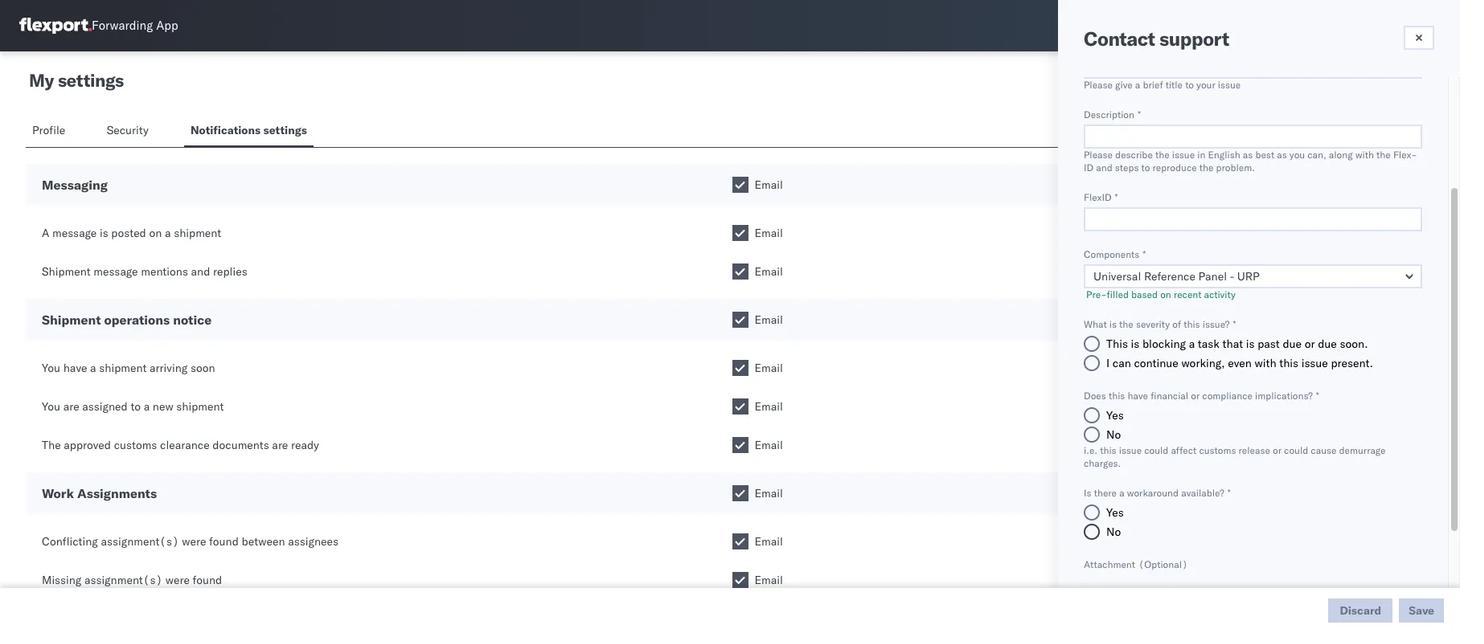 Task type: vqa. For each thing, say whether or not it's contained in the screenshot.
the 4, related to SCHEDULE PICKUP FROM LOS ANGELES, CA link associated with third Schedule Pickup From Los Angeles, Ca "button" from the top
no



Task type: describe. For each thing, give the bounding box(es) containing it.
0 horizontal spatial are
[[63, 400, 79, 414]]

yes for this
[[1107, 409, 1124, 423]]

components
[[1084, 248, 1140, 261]]

to inside please describe the issue in english as best as you can, along with the flex- id and steps to reproduce the problem.
[[1142, 162, 1150, 174]]

a up mentions
[[165, 226, 171, 240]]

soon.
[[1340, 337, 1368, 351]]

your
[[1197, 79, 1216, 91]]

please for please describe the issue in english as best as you can, along with the flex- id and steps to reproduce the problem.
[[1084, 149, 1113, 161]]

settings for my settings
[[58, 69, 124, 92]]

1 vertical spatial are
[[272, 438, 288, 453]]

issue?
[[1203, 318, 1230, 331]]

in
[[1198, 149, 1206, 161]]

messaging
[[42, 177, 108, 193]]

is
[[1084, 487, 1092, 499]]

notifications settings
[[191, 123, 307, 138]]

the up this
[[1119, 318, 1134, 331]]

email for messaging
[[755, 178, 783, 192]]

email for you have a shipment arriving soon
[[755, 361, 783, 376]]

my settings
[[29, 69, 124, 92]]

new
[[153, 400, 173, 414]]

* right "flexid"
[[1115, 191, 1118, 203]]

blocking
[[1143, 337, 1186, 351]]

email for a message is posted on a shipment
[[755, 226, 783, 240]]

profile button
[[26, 116, 74, 147]]

app
[[156, 18, 178, 33]]

a left the task
[[1189, 337, 1195, 351]]

shipment for shipment message mentions and replies
[[42, 265, 91, 279]]

forwarding
[[92, 18, 153, 33]]

this is blocking a task that is past due or due soon.
[[1107, 337, 1368, 351]]

1 vertical spatial have
[[1128, 390, 1148, 402]]

pre-
[[1086, 289, 1107, 301]]

the
[[42, 438, 61, 453]]

email for you are assigned to a new shipment
[[755, 400, 783, 414]]

assignees
[[288, 535, 339, 549]]

1 due from the left
[[1283, 337, 1302, 351]]

found for missing assignment(s) were found
[[193, 573, 222, 588]]

cause
[[1311, 445, 1337, 457]]

1 vertical spatial shipment
[[99, 361, 147, 376]]

a
[[42, 226, 49, 240]]

assigned
[[82, 400, 128, 414]]

release
[[1239, 445, 1270, 457]]

along
[[1329, 149, 1353, 161]]

work
[[42, 486, 74, 502]]

workaround
[[1127, 487, 1179, 499]]

flexid *
[[1084, 191, 1118, 203]]

brief
[[1143, 79, 1163, 91]]

assignment(s) for conflicting
[[101, 535, 179, 549]]

assignment(s) for missing
[[84, 573, 163, 588]]

what is the severity of this issue? *
[[1084, 318, 1236, 331]]

you
[[1290, 149, 1305, 161]]

settings for notifications settings
[[263, 123, 307, 138]]

pre-filled based on recent activity
[[1084, 289, 1236, 301]]

soon
[[190, 361, 215, 376]]

ready
[[291, 438, 319, 453]]

with inside please describe the issue in english as best as you can, along with the flex- id and steps to reproduce the problem.
[[1356, 149, 1374, 161]]

problem.
[[1216, 162, 1255, 174]]

you have a shipment arriving soon
[[42, 361, 215, 376]]

components *
[[1084, 248, 1146, 261]]

the up reproduce
[[1155, 149, 1170, 161]]

give
[[1115, 79, 1133, 91]]

support
[[1160, 27, 1229, 51]]

you for you have a shipment arriving soon
[[42, 361, 60, 376]]

email for conflicting assignment(s) were found between assignees
[[755, 535, 783, 549]]

past
[[1258, 337, 1280, 351]]

and inside please describe the issue in english as best as you can, along with the flex- id and steps to reproduce the problem.
[[1096, 162, 1113, 174]]

compliance
[[1202, 390, 1253, 402]]

issue inside please describe the issue in english as best as you can, along with the flex- id and steps to reproduce the problem.
[[1172, 149, 1195, 161]]

you are assigned to a new shipment
[[42, 400, 224, 414]]

(optional)
[[1139, 559, 1188, 571]]

can,
[[1308, 149, 1327, 161]]

id
[[1084, 162, 1094, 174]]

* right issue?
[[1233, 318, 1236, 331]]

posted
[[111, 226, 146, 240]]

continue
[[1134, 356, 1179, 371]]

missing assignment(s) were found
[[42, 573, 222, 588]]

i.e.
[[1084, 445, 1098, 457]]

customs inside i.e. this issue could affect customs release or could cause demurrage charges.
[[1199, 445, 1236, 457]]

severity
[[1136, 318, 1170, 331]]

charges.
[[1084, 458, 1121, 470]]

between
[[242, 535, 285, 549]]

missing
[[42, 573, 81, 588]]

description *
[[1084, 109, 1141, 121]]

assignments
[[77, 486, 157, 502]]

operations
[[104, 312, 170, 328]]

email for shipment message mentions and replies
[[755, 265, 783, 279]]

security button
[[100, 116, 158, 147]]

forwarding app link
[[19, 18, 178, 34]]

were for conflicting
[[182, 535, 206, 549]]

0 horizontal spatial customs
[[114, 438, 157, 453]]

flexport. image
[[19, 18, 92, 34]]

no for this
[[1107, 428, 1121, 442]]

os button
[[1404, 7, 1441, 44]]

flexid
[[1084, 191, 1112, 203]]

is right this
[[1131, 337, 1140, 351]]

recent
[[1174, 289, 1202, 301]]

approved
[[64, 438, 111, 453]]

best
[[1256, 149, 1275, 161]]

the down in
[[1200, 162, 1214, 174]]

attachment (optional)
[[1084, 559, 1188, 571]]

based
[[1132, 289, 1158, 301]]

i can continue working, even with this issue present.
[[1107, 356, 1373, 371]]

0 horizontal spatial and
[[191, 265, 210, 279]]

reproduce
[[1153, 162, 1197, 174]]

implications?
[[1255, 390, 1313, 402]]

* right description
[[1138, 109, 1141, 121]]

is left "posted"
[[100, 226, 108, 240]]

* right components
[[1143, 248, 1146, 261]]

security
[[107, 123, 149, 138]]

steps
[[1115, 162, 1139, 174]]

financial
[[1151, 390, 1189, 402]]

* right available?
[[1228, 487, 1231, 499]]

attachment
[[1084, 559, 1135, 571]]

clearance
[[160, 438, 210, 453]]

mentions
[[141, 265, 188, 279]]

a left new
[[144, 400, 150, 414]]

a up assigned
[[90, 361, 96, 376]]



Task type: locate. For each thing, give the bounding box(es) containing it.
message
[[52, 226, 97, 240], [94, 265, 138, 279]]

1 horizontal spatial customs
[[1199, 445, 1236, 457]]

this right the of
[[1184, 318, 1200, 331]]

issue left "present."
[[1302, 356, 1328, 371]]

0 horizontal spatial as
[[1243, 149, 1253, 161]]

this down past
[[1280, 356, 1299, 371]]

1 vertical spatial were
[[166, 573, 190, 588]]

this
[[1107, 337, 1128, 351]]

affect
[[1171, 445, 1197, 457]]

1 vertical spatial with
[[1255, 356, 1277, 371]]

please give a brief title to your issue
[[1084, 79, 1241, 91]]

notifications
[[191, 123, 261, 138]]

1 could from the left
[[1144, 445, 1169, 457]]

0 vertical spatial or
[[1305, 337, 1315, 351]]

message for a
[[52, 226, 97, 240]]

this
[[1184, 318, 1200, 331], [1280, 356, 1299, 371], [1109, 390, 1125, 402], [1100, 445, 1117, 457]]

as left the you
[[1277, 149, 1287, 161]]

1 horizontal spatial or
[[1273, 445, 1282, 457]]

7 email from the top
[[755, 438, 783, 453]]

were down 'conflicting assignment(s) were found between assignees'
[[166, 573, 190, 588]]

0 vertical spatial were
[[182, 535, 206, 549]]

0 vertical spatial assignment(s)
[[101, 535, 179, 549]]

2 no from the top
[[1107, 525, 1121, 540]]

0 horizontal spatial have
[[63, 361, 87, 376]]

5 email from the top
[[755, 361, 783, 376]]

0 vertical spatial with
[[1356, 149, 1374, 161]]

there
[[1094, 487, 1117, 499]]

None text field
[[1084, 55, 1423, 79], [1084, 207, 1423, 232], [1084, 55, 1423, 79], [1084, 207, 1423, 232]]

have
[[63, 361, 87, 376], [1128, 390, 1148, 402]]

customs right affect on the right bottom of page
[[1199, 445, 1236, 457]]

0 horizontal spatial with
[[1255, 356, 1277, 371]]

could left affect on the right bottom of page
[[1144, 445, 1169, 457]]

1 horizontal spatial have
[[1128, 390, 1148, 402]]

1 vertical spatial please
[[1084, 149, 1113, 161]]

0 vertical spatial you
[[42, 361, 60, 376]]

with right along
[[1356, 149, 1374, 161]]

a message is posted on a shipment
[[42, 226, 221, 240]]

8 email from the top
[[755, 487, 783, 501]]

2 could from the left
[[1284, 445, 1309, 457]]

1 horizontal spatial with
[[1356, 149, 1374, 161]]

contact support
[[1084, 27, 1229, 51]]

0 vertical spatial and
[[1096, 162, 1113, 174]]

please describe the issue in english as best as you can, along with the flex- id and steps to reproduce the problem.
[[1084, 149, 1418, 174]]

1 horizontal spatial and
[[1096, 162, 1113, 174]]

due
[[1283, 337, 1302, 351], [1318, 337, 1337, 351]]

0 vertical spatial to
[[1185, 79, 1194, 91]]

shipment down a
[[42, 265, 91, 279]]

1 horizontal spatial due
[[1318, 337, 1337, 351]]

0 horizontal spatial to
[[131, 400, 141, 414]]

1 please from the top
[[1084, 79, 1113, 91]]

flex-
[[1393, 149, 1418, 161]]

no
[[1107, 428, 1121, 442], [1107, 525, 1121, 540]]

shipment right new
[[176, 400, 224, 414]]

task
[[1198, 337, 1220, 351]]

shipment message mentions and replies
[[42, 265, 247, 279]]

None checkbox
[[732, 177, 748, 193], [732, 264, 748, 280], [732, 312, 748, 328], [732, 360, 748, 376], [732, 399, 748, 415], [732, 573, 748, 589], [732, 177, 748, 193], [732, 264, 748, 280], [732, 312, 748, 328], [732, 360, 748, 376], [732, 399, 748, 415], [732, 573, 748, 589]]

what
[[1084, 318, 1107, 331]]

0 vertical spatial message
[[52, 226, 97, 240]]

and right id
[[1096, 162, 1113, 174]]

0 vertical spatial shipment
[[42, 265, 91, 279]]

or
[[1305, 337, 1315, 351], [1191, 390, 1200, 402], [1273, 445, 1282, 457]]

yes up charges.
[[1107, 409, 1124, 423]]

notice
[[173, 312, 212, 328]]

have left financial
[[1128, 390, 1148, 402]]

2 yes from the top
[[1107, 506, 1124, 520]]

contact
[[1084, 27, 1155, 51]]

the approved customs clearance documents are ready
[[42, 438, 319, 453]]

with
[[1356, 149, 1374, 161], [1255, 356, 1277, 371]]

found left "between"
[[209, 535, 239, 549]]

issue right your
[[1218, 79, 1241, 91]]

please up id
[[1084, 149, 1113, 161]]

settings inside button
[[263, 123, 307, 138]]

0 vertical spatial are
[[63, 400, 79, 414]]

1 yes from the top
[[1107, 409, 1124, 423]]

issue up charges.
[[1119, 445, 1142, 457]]

could
[[1144, 445, 1169, 457], [1284, 445, 1309, 457]]

1 vertical spatial assignment(s)
[[84, 573, 163, 588]]

2 horizontal spatial or
[[1305, 337, 1315, 351]]

4 email from the top
[[755, 313, 783, 327]]

and
[[1096, 162, 1113, 174], [191, 265, 210, 279]]

work assignments
[[42, 486, 157, 502]]

0 horizontal spatial due
[[1283, 337, 1302, 351]]

on right based
[[1161, 289, 1171, 301]]

notifications settings button
[[184, 116, 313, 147]]

shipment operations notice
[[42, 312, 212, 328]]

1 vertical spatial or
[[1191, 390, 1200, 402]]

assignment(s)
[[101, 535, 179, 549], [84, 573, 163, 588]]

working,
[[1182, 356, 1225, 371]]

None checkbox
[[732, 225, 748, 241], [732, 437, 748, 454], [732, 486, 748, 502], [732, 534, 748, 550], [732, 225, 748, 241], [732, 437, 748, 454], [732, 486, 748, 502], [732, 534, 748, 550]]

1 horizontal spatial could
[[1284, 445, 1309, 457]]

1 horizontal spatial to
[[1142, 162, 1150, 174]]

* right 'implications?'
[[1316, 390, 1319, 402]]

message for shipment
[[94, 265, 138, 279]]

email for shipment operations notice
[[755, 313, 783, 327]]

1 horizontal spatial as
[[1277, 149, 1287, 161]]

due left soon.
[[1318, 337, 1337, 351]]

due right past
[[1283, 337, 1302, 351]]

6 email from the top
[[755, 400, 783, 414]]

please
[[1084, 79, 1113, 91], [1084, 149, 1113, 161]]

no for there
[[1107, 525, 1121, 540]]

1 shipment from the top
[[42, 265, 91, 279]]

found down 'conflicting assignment(s) were found between assignees'
[[193, 573, 222, 588]]

os
[[1415, 19, 1430, 31]]

the left flex-
[[1377, 149, 1391, 161]]

settings right notifications in the top of the page
[[263, 123, 307, 138]]

a right give
[[1135, 79, 1141, 91]]

a right there
[[1119, 487, 1125, 499]]

assignment(s) right missing on the left bottom of the page
[[84, 573, 163, 588]]

or inside i.e. this issue could affect customs release or could cause demurrage charges.
[[1273, 445, 1282, 457]]

None text field
[[1084, 125, 1423, 149]]

you
[[42, 361, 60, 376], [42, 400, 60, 414]]

no up charges.
[[1107, 428, 1121, 442]]

shipment for new
[[176, 400, 224, 414]]

is right that at bottom right
[[1246, 337, 1255, 351]]

of
[[1173, 318, 1181, 331]]

Search Shipments (/) text field
[[1152, 14, 1308, 38]]

could left cause
[[1284, 445, 1309, 457]]

were left "between"
[[182, 535, 206, 549]]

i.e. this issue could affect customs release or could cause demurrage charges.
[[1084, 445, 1386, 470]]

0 horizontal spatial could
[[1144, 445, 1169, 457]]

1 as from the left
[[1243, 149, 1253, 161]]

or right financial
[[1191, 390, 1200, 402]]

0 horizontal spatial or
[[1191, 390, 1200, 402]]

shipment up you are assigned to a new shipment
[[99, 361, 147, 376]]

10 email from the top
[[755, 573, 783, 588]]

settings right my
[[58, 69, 124, 92]]

1 horizontal spatial are
[[272, 438, 288, 453]]

1 vertical spatial yes
[[1107, 506, 1124, 520]]

email for missing assignment(s) were found
[[755, 573, 783, 588]]

1 email from the top
[[755, 178, 783, 192]]

9 email from the top
[[755, 535, 783, 549]]

please inside please describe the issue in english as best as you can, along with the flex- id and steps to reproduce the problem.
[[1084, 149, 1113, 161]]

assignment(s) up missing assignment(s) were found
[[101, 535, 179, 549]]

that
[[1223, 337, 1243, 351]]

are
[[63, 400, 79, 414], [272, 438, 288, 453]]

are left ready
[[272, 438, 288, 453]]

is
[[100, 226, 108, 240], [1110, 318, 1117, 331], [1131, 337, 1140, 351], [1246, 337, 1255, 351]]

to right title
[[1185, 79, 1194, 91]]

have up assigned
[[63, 361, 87, 376]]

1 vertical spatial found
[[193, 573, 222, 588]]

2 vertical spatial shipment
[[176, 400, 224, 414]]

2 you from the top
[[42, 400, 60, 414]]

3 email from the top
[[755, 265, 783, 279]]

with down past
[[1255, 356, 1277, 371]]

0 vertical spatial please
[[1084, 79, 1113, 91]]

1 vertical spatial message
[[94, 265, 138, 279]]

to left new
[[131, 400, 141, 414]]

available?
[[1181, 487, 1224, 499]]

email for work assignments
[[755, 487, 783, 501]]

0 vertical spatial yes
[[1107, 409, 1124, 423]]

profile
[[32, 123, 65, 138]]

english
[[1208, 149, 1241, 161]]

1 no from the top
[[1107, 428, 1121, 442]]

does this have financial or compliance implications? *
[[1084, 390, 1319, 402]]

to down describe at the right of page
[[1142, 162, 1150, 174]]

or right past
[[1305, 337, 1315, 351]]

0 vertical spatial no
[[1107, 428, 1121, 442]]

0 horizontal spatial on
[[149, 226, 162, 240]]

this up charges.
[[1100, 445, 1117, 457]]

2 shipment from the top
[[42, 312, 101, 328]]

1 horizontal spatial settings
[[263, 123, 307, 138]]

email for the approved customs clearance documents are ready
[[755, 438, 783, 453]]

2 vertical spatial or
[[1273, 445, 1282, 457]]

please left give
[[1084, 79, 1113, 91]]

demurrage
[[1339, 445, 1386, 457]]

on right "posted"
[[149, 226, 162, 240]]

description
[[1084, 109, 1135, 121]]

shipment for shipment operations notice
[[42, 312, 101, 328]]

0 vertical spatial on
[[149, 226, 162, 240]]

message down "posted"
[[94, 265, 138, 279]]

conflicting
[[42, 535, 98, 549]]

1 vertical spatial settings
[[263, 123, 307, 138]]

and left replies
[[191, 265, 210, 279]]

1 vertical spatial shipment
[[42, 312, 101, 328]]

0 vertical spatial settings
[[58, 69, 124, 92]]

settings
[[58, 69, 124, 92], [263, 123, 307, 138]]

shipment left operations
[[42, 312, 101, 328]]

are left assigned
[[63, 400, 79, 414]]

customs down you are assigned to a new shipment
[[114, 438, 157, 453]]

2 email from the top
[[755, 226, 783, 240]]

as left best
[[1243, 149, 1253, 161]]

were for missing
[[166, 573, 190, 588]]

1 you from the top
[[42, 361, 60, 376]]

1 vertical spatial to
[[1142, 162, 1150, 174]]

this inside i.e. this issue could affect customs release or could cause demurrage charges.
[[1100, 445, 1117, 457]]

present.
[[1331, 356, 1373, 371]]

1 vertical spatial you
[[42, 400, 60, 414]]

shipment
[[42, 265, 91, 279], [42, 312, 101, 328]]

no up "attachment"
[[1107, 525, 1121, 540]]

title
[[1166, 79, 1183, 91]]

does
[[1084, 390, 1106, 402]]

0 horizontal spatial settings
[[58, 69, 124, 92]]

2 as from the left
[[1277, 149, 1287, 161]]

1 vertical spatial and
[[191, 265, 210, 279]]

2 vertical spatial to
[[131, 400, 141, 414]]

*
[[1138, 109, 1141, 121], [1115, 191, 1118, 203], [1143, 248, 1146, 261], [1233, 318, 1236, 331], [1316, 390, 1319, 402], [1228, 487, 1231, 499]]

conflicting assignment(s) were found between assignees
[[42, 535, 339, 549]]

message right a
[[52, 226, 97, 240]]

0 vertical spatial shipment
[[174, 226, 221, 240]]

1 vertical spatial on
[[1161, 289, 1171, 301]]

filled
[[1107, 289, 1129, 301]]

arriving
[[150, 361, 188, 376]]

0 vertical spatial have
[[63, 361, 87, 376]]

1 vertical spatial no
[[1107, 525, 1121, 540]]

1 horizontal spatial on
[[1161, 289, 1171, 301]]

2 horizontal spatial to
[[1185, 79, 1194, 91]]

0 vertical spatial found
[[209, 535, 239, 549]]

please for please give a brief title to your issue
[[1084, 79, 1113, 91]]

issue inside i.e. this issue could affect customs release or could cause demurrage charges.
[[1119, 445, 1142, 457]]

activity
[[1204, 289, 1236, 301]]

even
[[1228, 356, 1252, 371]]

yes for there
[[1107, 506, 1124, 520]]

is right what
[[1110, 318, 1117, 331]]

a
[[1135, 79, 1141, 91], [165, 226, 171, 240], [1189, 337, 1195, 351], [90, 361, 96, 376], [144, 400, 150, 414], [1119, 487, 1125, 499]]

shipment up replies
[[174, 226, 221, 240]]

shipment for a
[[174, 226, 221, 240]]

issue
[[1218, 79, 1241, 91], [1172, 149, 1195, 161], [1302, 356, 1328, 371], [1119, 445, 1142, 457]]

or right release
[[1273, 445, 1282, 457]]

this right does
[[1109, 390, 1125, 402]]

2 please from the top
[[1084, 149, 1113, 161]]

Universal Reference Panel - URP text field
[[1084, 265, 1423, 289]]

describe
[[1115, 149, 1153, 161]]

2 due from the left
[[1318, 337, 1337, 351]]

yes down there
[[1107, 506, 1124, 520]]

found for conflicting assignment(s) were found between assignees
[[209, 535, 239, 549]]

issue up reproduce
[[1172, 149, 1195, 161]]

you for you are assigned to a new shipment
[[42, 400, 60, 414]]



